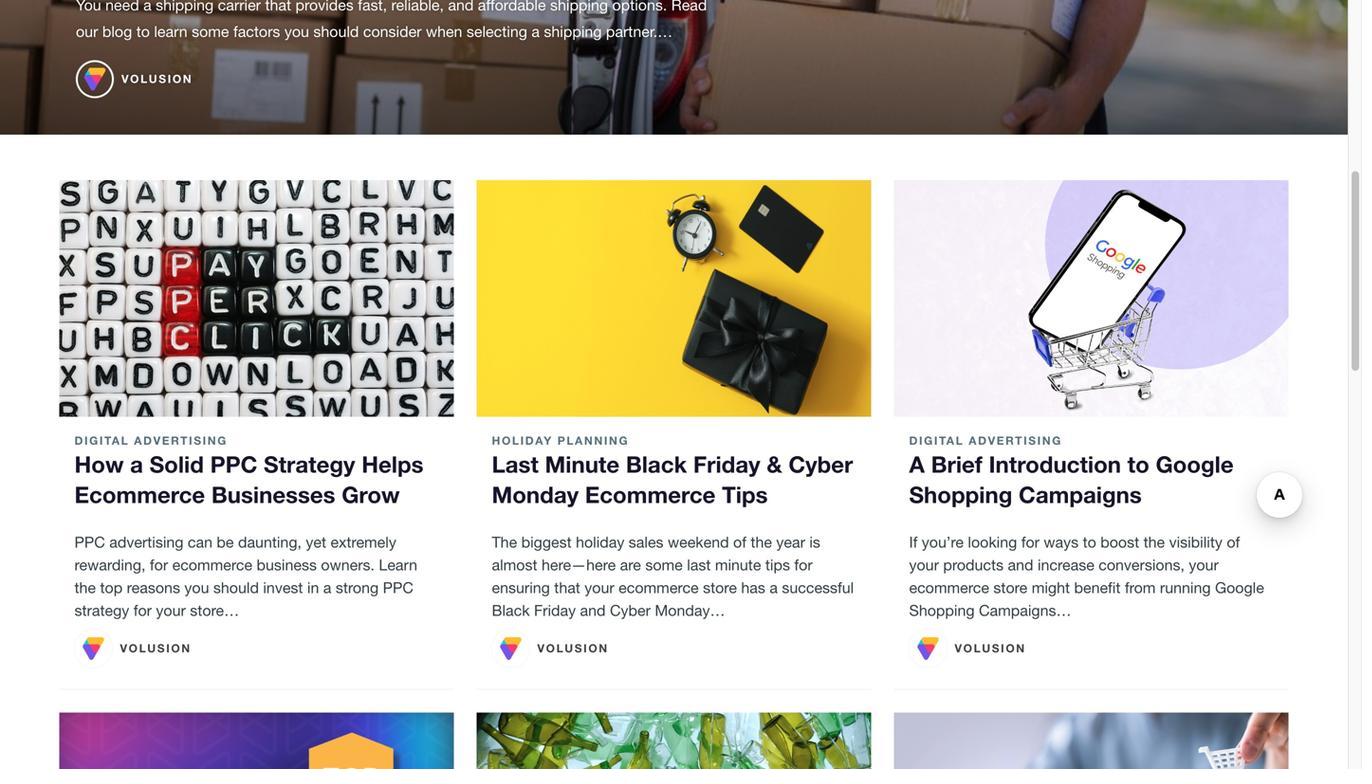 Task type: describe. For each thing, give the bounding box(es) containing it.
advertising
[[109, 534, 184, 551]]

provides
[[296, 0, 354, 14]]

ppc advertising can be daunting, yet extremely rewarding, for ecommerce business owners. learn the top reasons you should invest in a strong ppc strategy for your store…
[[74, 534, 417, 620]]

learn
[[154, 23, 188, 40]]

a inside the biggest holiday sales weekend of the year is almost here—here are some last minute tips for ensuring that your ecommerce store has a successful black friday and cyber monday…
[[770, 579, 778, 597]]

for inside the biggest holiday sales weekend of the year is almost here—here are some last minute tips for ensuring that your ecommerce store has a successful black friday and cyber monday…
[[795, 556, 813, 574]]

might
[[1032, 579, 1070, 597]]

2 vertical spatial ppc
[[383, 579, 414, 597]]

advertising for solid
[[134, 434, 228, 447]]

if
[[909, 534, 918, 551]]

ensuring
[[492, 579, 550, 597]]

a inside digital advertising how a solid ppc strategy helps ecommerce businesses grow
[[130, 451, 143, 478]]

biggest
[[521, 534, 572, 551]]

sustainable ecommerce–what it is and why your business should adopt it image
[[477, 713, 871, 769]]

shipping left options.
[[550, 0, 608, 14]]

fast,
[[358, 0, 387, 14]]

volusion for a brief introduction to google shopping campaigns
[[955, 642, 1026, 655]]

minute
[[715, 556, 761, 574]]

and inside the biggest holiday sales weekend of the year is almost here—here are some last minute tips for ensuring that your ecommerce store has a successful black friday and cyber monday…
[[580, 602, 606, 620]]

should inside the ppc advertising can be daunting, yet extremely rewarding, for ecommerce business owners. learn the top reasons you should invest in a strong ppc strategy for your store…
[[213, 579, 259, 597]]

increase
[[1038, 556, 1095, 574]]

volusion link for a brief introduction to google shopping campaigns
[[909, 630, 1026, 668]]

read
[[672, 0, 707, 14]]

the inside if you're looking for ways to boost the visibility of your products and increase conversions, your ecommerce store might benefit from running google shopping campaigns…
[[1144, 534, 1165, 551]]

and inside you need a shipping carrier that provides fast, reliable, and affordable shipping options. read our blog to learn some factors you should consider when selecting a shipping partner.…
[[448, 0, 474, 14]]

shipping up learn on the top left
[[156, 0, 214, 14]]

factors
[[233, 23, 280, 40]]

that inside you need a shipping carrier that provides fast, reliable, and affordable shipping options. read our blog to learn some factors you should consider when selecting a shipping partner.…
[[265, 0, 291, 14]]

ecommerce inside the biggest holiday sales weekend of the year is almost here—here are some last minute tips for ensuring that your ecommerce store has a successful black friday and cyber monday…
[[619, 579, 699, 597]]

how a solid ppc strategy helps ecommerce businesses grow image
[[59, 180, 454, 417]]

some inside the biggest holiday sales weekend of the year is almost here—here are some last minute tips for ensuring that your ecommerce store has a successful black friday and cyber monday…
[[645, 556, 683, 574]]

you need a shipping carrier that provides fast, reliable, and affordable shipping options. read our blog to learn some factors you should consider when selecting a shipping partner.… link
[[76, 0, 1351, 45]]

solid
[[150, 451, 204, 478]]

minute
[[545, 451, 620, 478]]

volusion down learn on the top left
[[121, 72, 193, 85]]

can
[[188, 534, 213, 551]]

strategy
[[264, 451, 355, 478]]

some inside you need a shipping carrier that provides fast, reliable, and affordable shipping options. read our blog to learn some factors you should consider when selecting a shipping partner.…
[[192, 23, 229, 40]]

ecommerce inside holiday planning last minute black friday & cyber monday ecommerce tips
[[585, 481, 716, 508]]

introduction
[[989, 451, 1121, 478]]

google inside if you're looking for ways to boost the visibility of your products and increase conversions, your ecommerce store might benefit from running google shopping campaigns…
[[1215, 579, 1265, 597]]

should inside you need a shipping carrier that provides fast, reliable, and affordable shipping options. read our blog to learn some factors you should consider when selecting a shipping partner.…
[[313, 23, 359, 40]]

monday
[[492, 481, 579, 508]]

monday…
[[655, 602, 725, 620]]

options.
[[612, 0, 667, 14]]

business
[[257, 556, 317, 574]]

partner.…
[[606, 23, 673, 40]]

your down the if on the bottom right
[[909, 556, 939, 574]]

selecting
[[467, 23, 527, 40]]

brief
[[931, 451, 983, 478]]

owners.
[[321, 556, 375, 574]]

that inside the biggest holiday sales weekend of the year is almost here—here are some last minute tips for ensuring that your ecommerce store has a successful black friday and cyber monday…
[[554, 579, 581, 597]]

year
[[776, 534, 805, 551]]

in
[[307, 579, 319, 597]]

sales
[[629, 534, 664, 551]]

boost
[[1101, 534, 1140, 551]]

visibility
[[1169, 534, 1223, 551]]

ecommerce inside if you're looking for ways to boost the visibility of your products and increase conversions, your ecommerce store might benefit from running google shopping campaigns…
[[909, 579, 990, 597]]

google inside the "digital advertising a brief introduction to google shopping campaigns"
[[1156, 451, 1234, 478]]

black inside the biggest holiday sales weekend of the year is almost here—here are some last minute tips for ensuring that your ecommerce store has a successful black friday and cyber monday…
[[492, 602, 530, 620]]

from
[[1125, 579, 1156, 597]]

carrier
[[218, 0, 261, 14]]

looking
[[968, 534, 1017, 551]]

be
[[217, 534, 234, 551]]

top
[[100, 579, 123, 597]]

a inside the ppc advertising can be daunting, yet extremely rewarding, for ecommerce business owners. learn the top reasons you should invest in a strong ppc strategy for your store…
[[323, 579, 332, 597]]

businesses
[[211, 481, 335, 508]]

conversions,
[[1099, 556, 1185, 574]]

almost
[[492, 556, 538, 574]]

planning
[[558, 434, 629, 447]]

last
[[492, 451, 539, 478]]

last
[[687, 556, 711, 574]]

benefit
[[1075, 579, 1121, 597]]

and inside if you're looking for ways to boost the visibility of your products and increase conversions, your ecommerce store might benefit from running google shopping campaigns…
[[1008, 556, 1034, 574]]

helps
[[362, 451, 424, 478]]

products
[[943, 556, 1004, 574]]

you inside you need a shipping carrier that provides fast, reliable, and affordable shipping options. read our blog to learn some factors you should consider when selecting a shipping partner.…
[[285, 23, 309, 40]]

cyber inside the biggest holiday sales weekend of the year is almost here—here are some last minute tips for ensuring that your ecommerce store has a successful black friday and cyber monday…
[[610, 602, 651, 620]]

reasons
[[127, 579, 180, 597]]

volusion link down blog
[[76, 60, 193, 98]]



Task type: locate. For each thing, give the bounding box(es) containing it.
1 horizontal spatial ecommerce
[[619, 579, 699, 597]]

ways
[[1044, 534, 1079, 551]]

friday inside holiday planning last minute black friday & cyber monday ecommerce tips
[[693, 451, 761, 478]]

1 horizontal spatial store
[[994, 579, 1028, 597]]

of inside if you're looking for ways to boost the visibility of your products and increase conversions, your ecommerce store might benefit from running google shopping campaigns…
[[1227, 534, 1240, 551]]

a
[[909, 451, 925, 478]]

volusion down campaigns…
[[955, 642, 1026, 655]]

advertising inside digital advertising how a solid ppc strategy helps ecommerce businesses grow
[[134, 434, 228, 447]]

ppc inside digital advertising how a solid ppc strategy helps ecommerce businesses grow
[[210, 451, 257, 478]]

volusion link down ensuring
[[492, 630, 609, 668]]

rewarding,
[[74, 556, 146, 574]]

0 vertical spatial some
[[192, 23, 229, 40]]

digital advertising a brief introduction to google shopping campaigns
[[909, 434, 1234, 508]]

google up visibility
[[1156, 451, 1234, 478]]

for inside if you're looking for ways to boost the visibility of your products and increase conversions, your ecommerce store might benefit from running google shopping campaigns…
[[1022, 534, 1040, 551]]

2 horizontal spatial ppc
[[383, 579, 414, 597]]

store up campaigns…
[[994, 579, 1028, 597]]

1 horizontal spatial you
[[285, 23, 309, 40]]

1 advertising from the left
[[134, 434, 228, 447]]

1 vertical spatial that
[[554, 579, 581, 597]]

2 ecommerce from the left
[[585, 481, 716, 508]]

last minute black friday & cyber monday ecommerce tips image
[[477, 180, 871, 417]]

1 horizontal spatial the
[[751, 534, 772, 551]]

should down provides at the left of the page
[[313, 23, 359, 40]]

you down provides at the left of the page
[[285, 23, 309, 40]]

here—here
[[542, 556, 616, 574]]

a right has
[[770, 579, 778, 597]]

0 horizontal spatial to
[[136, 23, 150, 40]]

volusion down reasons
[[120, 642, 191, 655]]

holiday
[[576, 534, 625, 551]]

has
[[741, 579, 766, 597]]

a down affordable at the left top
[[532, 23, 540, 40]]

1 horizontal spatial advertising
[[969, 434, 1063, 447]]

you need a shipping carrier that provides fast, reliable, and affordable shipping options. read our blog to learn some factors you should consider when selecting a shipping partner.…
[[76, 0, 707, 40]]

for down reasons
[[134, 602, 152, 620]]

store inside if you're looking for ways to boost the visibility of your products and increase conversions, your ecommerce store might benefit from running google shopping campaigns…
[[994, 579, 1028, 597]]

2 vertical spatial and
[[580, 602, 606, 620]]

1 horizontal spatial ppc
[[210, 451, 257, 478]]

you
[[76, 0, 101, 14]]

0 horizontal spatial ppc
[[74, 534, 105, 551]]

austin american-statesmen awards volusion as a top workplace 2023 image
[[59, 713, 454, 769]]

2 of from the left
[[1227, 534, 1240, 551]]

ppc up rewarding,
[[74, 534, 105, 551]]

a right in
[[323, 579, 332, 597]]

2 horizontal spatial the
[[1144, 534, 1165, 551]]

google
[[1156, 451, 1234, 478], [1215, 579, 1265, 597]]

volusion for how a solid ppc strategy helps ecommerce businesses grow
[[120, 642, 191, 655]]

cyber
[[789, 451, 853, 478], [610, 602, 651, 620]]

1 vertical spatial friday
[[534, 602, 576, 620]]

0 horizontal spatial that
[[265, 0, 291, 14]]

need
[[105, 0, 139, 14]]

store down 'minute' at the bottom right of the page
[[703, 579, 737, 597]]

1 vertical spatial shopping
[[909, 602, 975, 620]]

a right need
[[143, 0, 152, 14]]

0 horizontal spatial and
[[448, 0, 474, 14]]

1 shopping from the top
[[909, 481, 1013, 508]]

when
[[426, 23, 463, 40]]

cyber inside holiday planning last minute black friday & cyber monday ecommerce tips
[[789, 451, 853, 478]]

2 horizontal spatial and
[[1008, 556, 1034, 574]]

1 horizontal spatial and
[[580, 602, 606, 620]]

ppc up businesses
[[210, 451, 257, 478]]

of up 'minute' at the bottom right of the page
[[733, 534, 747, 551]]

the up the tips
[[751, 534, 772, 551]]

cyber down are
[[610, 602, 651, 620]]

friday down ensuring
[[534, 602, 576, 620]]

to right blog
[[136, 23, 150, 40]]

0 vertical spatial you
[[285, 23, 309, 40]]

your down here—here
[[585, 579, 615, 597]]

and down looking
[[1008, 556, 1034, 574]]

some down carrier
[[192, 23, 229, 40]]

to up "campaigns"
[[1128, 451, 1150, 478]]

0 vertical spatial google
[[1156, 451, 1234, 478]]

friday
[[693, 451, 761, 478], [534, 602, 576, 620]]

shopping
[[909, 481, 1013, 508], [909, 602, 975, 620]]

a brief introduction to google shopping campaigns image
[[894, 180, 1289, 417]]

ecommerce inside digital advertising how a solid ppc strategy helps ecommerce businesses grow
[[74, 481, 205, 508]]

campaigns
[[1019, 481, 1142, 508]]

holiday planning last minute black friday & cyber monday ecommerce tips
[[492, 434, 853, 508]]

holiday
[[492, 434, 553, 447]]

ecommerce down solid
[[74, 481, 205, 508]]

0 horizontal spatial store
[[703, 579, 737, 597]]

1 vertical spatial cyber
[[610, 602, 651, 620]]

strategy
[[74, 602, 129, 620]]

1 horizontal spatial digital
[[909, 434, 964, 447]]

that down here—here
[[554, 579, 581, 597]]

volusion link down campaigns…
[[909, 630, 1026, 668]]

your inside the ppc advertising can be daunting, yet extremely rewarding, for ecommerce business owners. learn the top reasons you should invest in a strong ppc strategy for your store…
[[156, 602, 186, 620]]

grow
[[342, 481, 400, 508]]

volusion for last minute black friday & cyber monday ecommerce tips
[[537, 642, 609, 655]]

friday up "tips"
[[693, 451, 761, 478]]

digital for how
[[74, 434, 129, 447]]

your down reasons
[[156, 602, 186, 620]]

1 horizontal spatial of
[[1227, 534, 1240, 551]]

to right ways
[[1083, 534, 1097, 551]]

2 advertising from the left
[[969, 434, 1063, 447]]

the inside the ppc advertising can be daunting, yet extremely rewarding, for ecommerce business owners. learn the top reasons you should invest in a strong ppc strategy for your store…
[[74, 579, 96, 597]]

0 vertical spatial black
[[626, 451, 687, 478]]

shopping down the products at the right of page
[[909, 602, 975, 620]]

the left top
[[74, 579, 96, 597]]

cyber right the &
[[789, 451, 853, 478]]

successful
[[782, 579, 854, 597]]

strong
[[336, 579, 379, 597]]

0 horizontal spatial some
[[192, 23, 229, 40]]

shipping
[[156, 0, 214, 14], [550, 0, 608, 14], [544, 23, 602, 40]]

shipping down affordable at the left top
[[544, 23, 602, 40]]

to
[[136, 23, 150, 40], [1128, 451, 1150, 478], [1083, 534, 1097, 551]]

friday inside the biggest holiday sales weekend of the year is almost here—here are some last minute tips for ensuring that your ecommerce store has a successful black friday and cyber monday…
[[534, 602, 576, 620]]

1 vertical spatial google
[[1215, 579, 1265, 597]]

your down visibility
[[1189, 556, 1219, 574]]

of right visibility
[[1227, 534, 1240, 551]]

1 horizontal spatial cyber
[[789, 451, 853, 478]]

0 horizontal spatial friday
[[534, 602, 576, 620]]

ecommerce down can
[[172, 556, 252, 574]]

0 horizontal spatial should
[[213, 579, 259, 597]]

for left ways
[[1022, 534, 1040, 551]]

1 vertical spatial you
[[184, 579, 209, 597]]

ecommerce up the sales
[[585, 481, 716, 508]]

if you're looking for ways to boost the visibility of your products and increase conversions, your ecommerce store might benefit from running google shopping campaigns…
[[909, 534, 1265, 620]]

should
[[313, 23, 359, 40], [213, 579, 259, 597]]

that up factors
[[265, 0, 291, 14]]

1 horizontal spatial should
[[313, 23, 359, 40]]

how to leverage 2023 ecommerce trends in 2024 image
[[894, 713, 1289, 769]]

that
[[265, 0, 291, 14], [554, 579, 581, 597]]

1 horizontal spatial some
[[645, 556, 683, 574]]

ecommerce down the products at the right of page
[[909, 579, 990, 597]]

are
[[620, 556, 641, 574]]

digital inside the "digital advertising a brief introduction to google shopping campaigns"
[[909, 434, 964, 447]]

1 digital from the left
[[74, 434, 129, 447]]

and up when
[[448, 0, 474, 14]]

volusion down ensuring
[[537, 642, 609, 655]]

1 vertical spatial to
[[1128, 451, 1150, 478]]

ecommerce inside the ppc advertising can be daunting, yet extremely rewarding, for ecommerce business owners. learn the top reasons you should invest in a strong ppc strategy for your store…
[[172, 556, 252, 574]]

weekend
[[668, 534, 729, 551]]

running
[[1160, 579, 1211, 597]]

digital up a
[[909, 434, 964, 447]]

to for looking
[[1083, 534, 1097, 551]]

1 horizontal spatial ecommerce
[[585, 481, 716, 508]]

1 store from the left
[[703, 579, 737, 597]]

advertising up introduction
[[969, 434, 1063, 447]]

1 of from the left
[[733, 534, 747, 551]]

reliable,
[[391, 0, 444, 14]]

black
[[626, 451, 687, 478], [492, 602, 530, 620]]

to inside if you're looking for ways to boost the visibility of your products and increase conversions, your ecommerce store might benefit from running google shopping campaigns…
[[1083, 534, 1097, 551]]

&
[[767, 451, 782, 478]]

ecommerce
[[74, 481, 205, 508], [585, 481, 716, 508]]

the inside the biggest holiday sales weekend of the year is almost here—here are some last minute tips for ensuring that your ecommerce store has a successful black friday and cyber monday…
[[751, 534, 772, 551]]

1 vertical spatial black
[[492, 602, 530, 620]]

tips
[[722, 481, 768, 508]]

for down is
[[795, 556, 813, 574]]

2 vertical spatial to
[[1083, 534, 1097, 551]]

to for a
[[1128, 451, 1150, 478]]

2 horizontal spatial ecommerce
[[909, 579, 990, 597]]

ecommerce
[[172, 556, 252, 574], [619, 579, 699, 597], [909, 579, 990, 597]]

black down ensuring
[[492, 602, 530, 620]]

1 vertical spatial and
[[1008, 556, 1034, 574]]

advertising up solid
[[134, 434, 228, 447]]

invest
[[263, 579, 303, 597]]

you up the store… on the left of page
[[184, 579, 209, 597]]

0 vertical spatial cyber
[[789, 451, 853, 478]]

digital advertising how a solid ppc strategy helps ecommerce businesses grow
[[74, 434, 424, 508]]

google right running
[[1215, 579, 1265, 597]]

your inside the biggest holiday sales weekend of the year is almost here—here are some last minute tips for ensuring that your ecommerce store has a successful black friday and cyber monday…
[[585, 579, 615, 597]]

0 horizontal spatial you
[[184, 579, 209, 597]]

0 horizontal spatial black
[[492, 602, 530, 620]]

volusion link for last minute black friday & cyber monday ecommerce tips
[[492, 630, 609, 668]]

ppc
[[210, 451, 257, 478], [74, 534, 105, 551], [383, 579, 414, 597]]

1 vertical spatial should
[[213, 579, 259, 597]]

yet
[[306, 534, 326, 551]]

advertising inside the "digital advertising a brief introduction to google shopping campaigns"
[[969, 434, 1063, 447]]

0 horizontal spatial ecommerce
[[172, 556, 252, 574]]

store inside the biggest holiday sales weekend of the year is almost here—here are some last minute tips for ensuring that your ecommerce store has a successful black friday and cyber monday…
[[703, 579, 737, 597]]

1 horizontal spatial to
[[1083, 534, 1097, 551]]

2 horizontal spatial to
[[1128, 451, 1150, 478]]

store…
[[190, 602, 239, 620]]

0 horizontal spatial of
[[733, 534, 747, 551]]

shopping inside the "digital advertising a brief introduction to google shopping campaigns"
[[909, 481, 1013, 508]]

digital
[[74, 434, 129, 447], [909, 434, 964, 447]]

should up the store… on the left of page
[[213, 579, 259, 597]]

consider
[[363, 23, 422, 40]]

0 vertical spatial should
[[313, 23, 359, 40]]

the
[[492, 534, 517, 551]]

of inside the biggest holiday sales weekend of the year is almost here—here are some last minute tips for ensuring that your ecommerce store has a successful black friday and cyber monday…
[[733, 534, 747, 551]]

a
[[143, 0, 152, 14], [532, 23, 540, 40], [130, 451, 143, 478], [323, 579, 332, 597], [770, 579, 778, 597]]

the
[[751, 534, 772, 551], [1144, 534, 1165, 551], [74, 579, 96, 597]]

shopping down "brief"
[[909, 481, 1013, 508]]

1 horizontal spatial friday
[[693, 451, 761, 478]]

ecommerce down are
[[619, 579, 699, 597]]

affordable
[[478, 0, 546, 14]]

is
[[810, 534, 821, 551]]

for up reasons
[[150, 556, 168, 574]]

0 vertical spatial that
[[265, 0, 291, 14]]

learn
[[379, 556, 417, 574]]

store
[[703, 579, 737, 597], [994, 579, 1028, 597]]

0 horizontal spatial digital
[[74, 434, 129, 447]]

you're
[[922, 534, 964, 551]]

0 vertical spatial and
[[448, 0, 474, 14]]

a right how
[[130, 451, 143, 478]]

2 store from the left
[[994, 579, 1028, 597]]

some
[[192, 23, 229, 40], [645, 556, 683, 574]]

extremely
[[331, 534, 396, 551]]

you inside the ppc advertising can be daunting, yet extremely rewarding, for ecommerce business owners. learn the top reasons you should invest in a strong ppc strategy for your store…
[[184, 579, 209, 597]]

your
[[909, 556, 939, 574], [1189, 556, 1219, 574], [585, 579, 615, 597], [156, 602, 186, 620]]

and down here—here
[[580, 602, 606, 620]]

0 horizontal spatial the
[[74, 579, 96, 597]]

to inside you need a shipping carrier that provides fast, reliable, and affordable shipping options. read our blog to learn some factors you should consider when selecting a shipping partner.…
[[136, 23, 150, 40]]

0 vertical spatial to
[[136, 23, 150, 40]]

1 vertical spatial ppc
[[74, 534, 105, 551]]

digital up how
[[74, 434, 129, 447]]

0 vertical spatial friday
[[693, 451, 761, 478]]

2 digital from the left
[[909, 434, 964, 447]]

volusion link down strategy
[[74, 630, 191, 668]]

0 horizontal spatial advertising
[[134, 434, 228, 447]]

blog
[[102, 23, 132, 40]]

tips
[[766, 556, 790, 574]]

2 shopping from the top
[[909, 602, 975, 620]]

black down planning
[[626, 451, 687, 478]]

campaigns…
[[979, 602, 1072, 620]]

0 vertical spatial ppc
[[210, 451, 257, 478]]

0 horizontal spatial cyber
[[610, 602, 651, 620]]

our
[[76, 23, 98, 40]]

the up conversions,
[[1144, 534, 1165, 551]]

for
[[1022, 534, 1040, 551], [150, 556, 168, 574], [795, 556, 813, 574], [134, 602, 152, 620]]

digital inside digital advertising how a solid ppc strategy helps ecommerce businesses grow
[[74, 434, 129, 447]]

black inside holiday planning last minute black friday & cyber monday ecommerce tips
[[626, 451, 687, 478]]

1 ecommerce from the left
[[74, 481, 205, 508]]

to inside the "digital advertising a brief introduction to google shopping campaigns"
[[1128, 451, 1150, 478]]

0 horizontal spatial ecommerce
[[74, 481, 205, 508]]

1 horizontal spatial that
[[554, 579, 581, 597]]

some down the sales
[[645, 556, 683, 574]]

advertising for introduction
[[969, 434, 1063, 447]]

digital for a
[[909, 434, 964, 447]]

1 horizontal spatial black
[[626, 451, 687, 478]]

daunting,
[[238, 534, 302, 551]]

0 vertical spatial shopping
[[909, 481, 1013, 508]]

volusion link for how a solid ppc strategy helps ecommerce businesses grow
[[74, 630, 191, 668]]

ppc down learn
[[383, 579, 414, 597]]

1 vertical spatial some
[[645, 556, 683, 574]]

advertising
[[134, 434, 228, 447], [969, 434, 1063, 447]]

how
[[74, 451, 124, 478]]

the biggest holiday sales weekend of the year is almost here—here are some last minute tips for ensuring that your ecommerce store has a successful black friday and cyber monday…
[[492, 534, 854, 620]]

shopping inside if you're looking for ways to boost the visibility of your products and increase conversions, your ecommerce store might benefit from running google shopping campaigns…
[[909, 602, 975, 620]]



Task type: vqa. For each thing, say whether or not it's contained in the screenshot.


